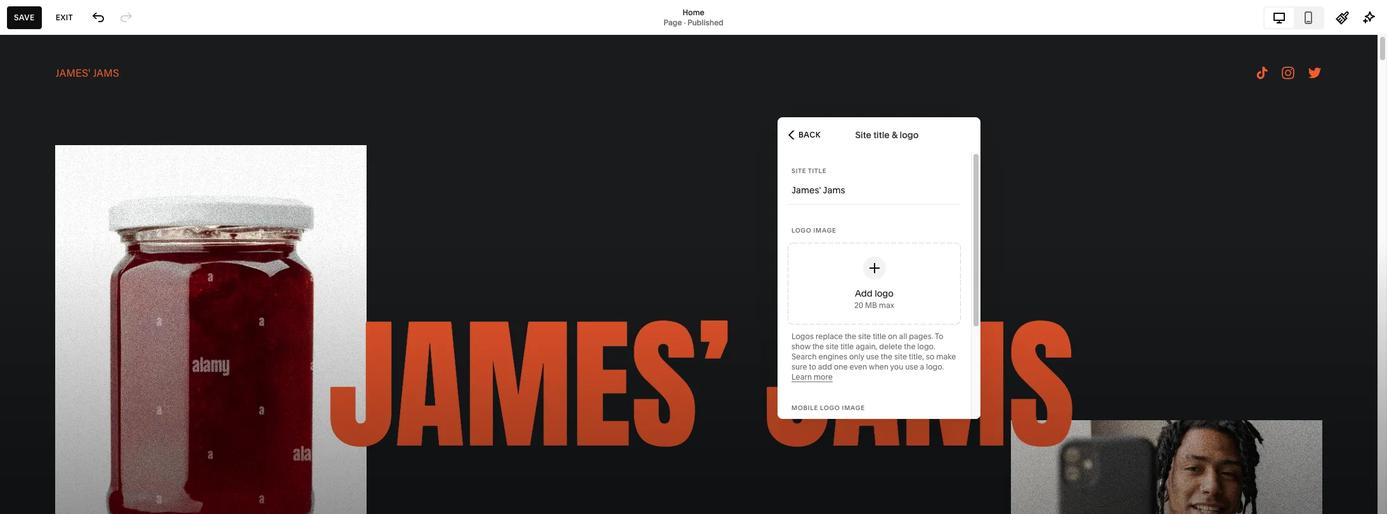 Task type: locate. For each thing, give the bounding box(es) containing it.
1 vertical spatial title
[[873, 332, 887, 341]]

title left &
[[874, 129, 890, 141]]

site up engines
[[826, 342, 839, 352]]

tab list
[[1265, 7, 1324, 28]]

use down again,
[[867, 352, 879, 362]]

image down the title
[[814, 227, 837, 234]]

1 vertical spatial site
[[792, 168, 807, 175]]

0 horizontal spatial logo
[[792, 227, 812, 234]]

1 vertical spatial site
[[826, 342, 839, 352]]

again,
[[856, 342, 878, 352]]

you
[[891, 362, 904, 372]]

1 horizontal spatial site
[[856, 129, 872, 141]]

1 vertical spatial use
[[906, 362, 919, 372]]

&
[[892, 129, 898, 141]]

site left the title
[[792, 168, 807, 175]]

show
[[792, 342, 811, 352]]

logo
[[792, 227, 812, 234], [821, 405, 841, 412]]

0 vertical spatial title
[[874, 129, 890, 141]]

2 vertical spatial title
[[841, 342, 854, 352]]

site for site title & logo
[[856, 129, 872, 141]]

engines
[[819, 352, 848, 362]]

0 vertical spatial use
[[867, 352, 879, 362]]

the down delete
[[881, 352, 893, 362]]

0 horizontal spatial site
[[792, 168, 807, 175]]

analytics
[[21, 170, 66, 183]]

site up again,
[[859, 332, 871, 341]]

image
[[814, 227, 837, 234], [842, 405, 865, 412]]

0 vertical spatial site
[[856, 129, 872, 141]]

published
[[688, 17, 724, 27]]

title up only
[[841, 342, 854, 352]]

replace
[[816, 332, 843, 341]]

None text field
[[792, 176, 958, 204]]

0 horizontal spatial image
[[814, 227, 837, 234]]

1 horizontal spatial site
[[859, 332, 871, 341]]

website
[[21, 79, 61, 91]]

logo.
[[918, 342, 936, 352], [927, 362, 944, 372]]

exit
[[56, 12, 73, 22]]

0 horizontal spatial site
[[826, 342, 839, 352]]

so
[[926, 352, 935, 362]]

site left &
[[856, 129, 872, 141]]

site
[[856, 129, 872, 141], [792, 168, 807, 175]]

add
[[818, 362, 833, 372]]

·
[[684, 17, 686, 27]]

logo down site title
[[792, 227, 812, 234]]

use
[[867, 352, 879, 362], [906, 362, 919, 372]]

site title
[[792, 168, 827, 175]]

site
[[859, 332, 871, 341], [826, 342, 839, 352], [895, 352, 908, 362]]

logo. down so
[[927, 362, 944, 372]]

1 horizontal spatial image
[[842, 405, 865, 412]]

1 horizontal spatial use
[[906, 362, 919, 372]]

site up you
[[895, 352, 908, 362]]

the
[[845, 332, 857, 341], [813, 342, 824, 352], [904, 342, 916, 352], [881, 352, 893, 362]]

image down even
[[842, 405, 865, 412]]

title left on
[[873, 332, 887, 341]]

0 horizontal spatial use
[[867, 352, 879, 362]]

1 horizontal spatial logo
[[821, 405, 841, 412]]

logo. up so
[[918, 342, 936, 352]]

contacts
[[21, 147, 65, 160]]

scheduling
[[21, 193, 76, 206]]

even
[[850, 362, 868, 372]]

0 vertical spatial logo
[[792, 227, 812, 234]]

title
[[874, 129, 890, 141], [873, 332, 887, 341], [841, 342, 854, 352]]

logo right mobile
[[821, 405, 841, 412]]

analytics link
[[21, 169, 141, 185]]

0 vertical spatial image
[[814, 227, 837, 234]]

learn more link
[[792, 373, 833, 383]]

logos
[[792, 332, 814, 341]]

more
[[814, 373, 833, 382]]

pages.
[[910, 332, 934, 341]]

page
[[664, 17, 682, 27]]

use left a
[[906, 362, 919, 372]]

2 horizontal spatial site
[[895, 352, 908, 362]]

to
[[809, 362, 817, 372]]

asset
[[21, 484, 48, 497]]



Task type: describe. For each thing, give the bounding box(es) containing it.
library
[[51, 484, 85, 497]]

logos replace the site title on all pages. to show the site title again, delete the logo. search engines only use the site title, so make sure to add one even when you use a logo. learn more
[[792, 332, 957, 382]]

the up again,
[[845, 332, 857, 341]]

scheduling link
[[21, 192, 141, 208]]

contacts link
[[21, 147, 141, 162]]

1 vertical spatial logo.
[[927, 362, 944, 372]]

to
[[935, 332, 944, 341]]

search
[[792, 352, 817, 362]]

1 vertical spatial logo
[[821, 405, 841, 412]]

sure
[[792, 362, 808, 372]]

only
[[850, 352, 865, 362]]

mobile
[[792, 405, 819, 412]]

make
[[937, 352, 957, 362]]

on
[[889, 332, 898, 341]]

all
[[900, 332, 908, 341]]

website link
[[21, 78, 141, 93]]

1 vertical spatial image
[[842, 405, 865, 412]]

delete
[[880, 342, 903, 352]]

mobile logo image
[[792, 405, 865, 412]]

site title & logo
[[856, 129, 919, 141]]

back button
[[785, 121, 825, 149]]

0 vertical spatial logo.
[[918, 342, 936, 352]]

logo image
[[792, 227, 837, 234]]

a
[[920, 362, 925, 372]]

title,
[[909, 352, 925, 362]]

asset library
[[21, 484, 85, 497]]

asset library link
[[21, 483, 141, 498]]

learn
[[792, 373, 812, 382]]

save
[[14, 12, 35, 22]]

site for site title
[[792, 168, 807, 175]]

2 vertical spatial site
[[895, 352, 908, 362]]

save button
[[7, 6, 42, 29]]

back
[[799, 130, 821, 139]]

0 vertical spatial site
[[859, 332, 871, 341]]

when
[[869, 362, 889, 372]]

home page · published
[[664, 7, 724, 27]]

the down all
[[904, 342, 916, 352]]

logo
[[900, 129, 919, 141]]

the down replace on the bottom of the page
[[813, 342, 824, 352]]

one
[[834, 362, 848, 372]]

title
[[809, 168, 827, 175]]

home
[[683, 7, 705, 17]]

exit button
[[49, 6, 80, 29]]



Task type: vqa. For each thing, say whether or not it's contained in the screenshot.
Website
yes



